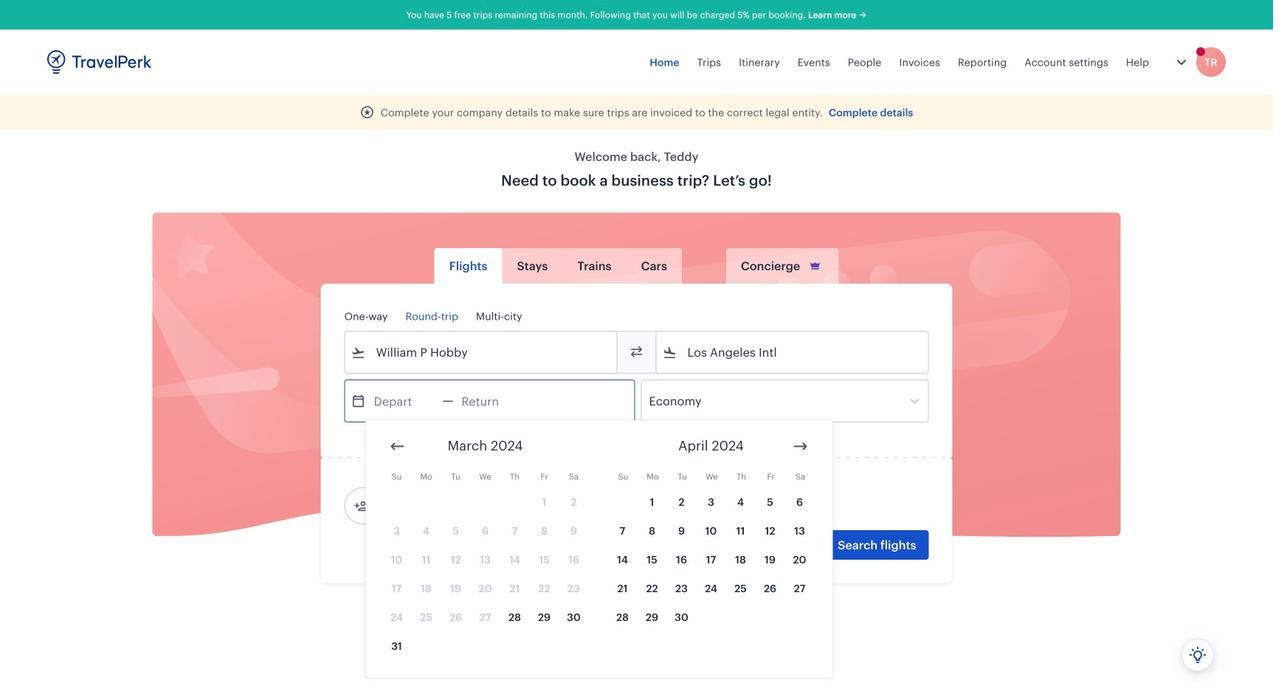 Task type: vqa. For each thing, say whether or not it's contained in the screenshot.
Add first traveler Search Field
no



Task type: describe. For each thing, give the bounding box(es) containing it.
Return text field
[[454, 380, 530, 422]]

From search field
[[366, 340, 598, 364]]



Task type: locate. For each thing, give the bounding box(es) containing it.
Depart text field
[[366, 380, 443, 422]]

move backward to switch to the previous month. image
[[389, 438, 407, 455]]

To search field
[[678, 340, 909, 364]]

calendar application
[[366, 420, 1274, 678]]

move forward to switch to the next month. image
[[792, 438, 810, 455]]



